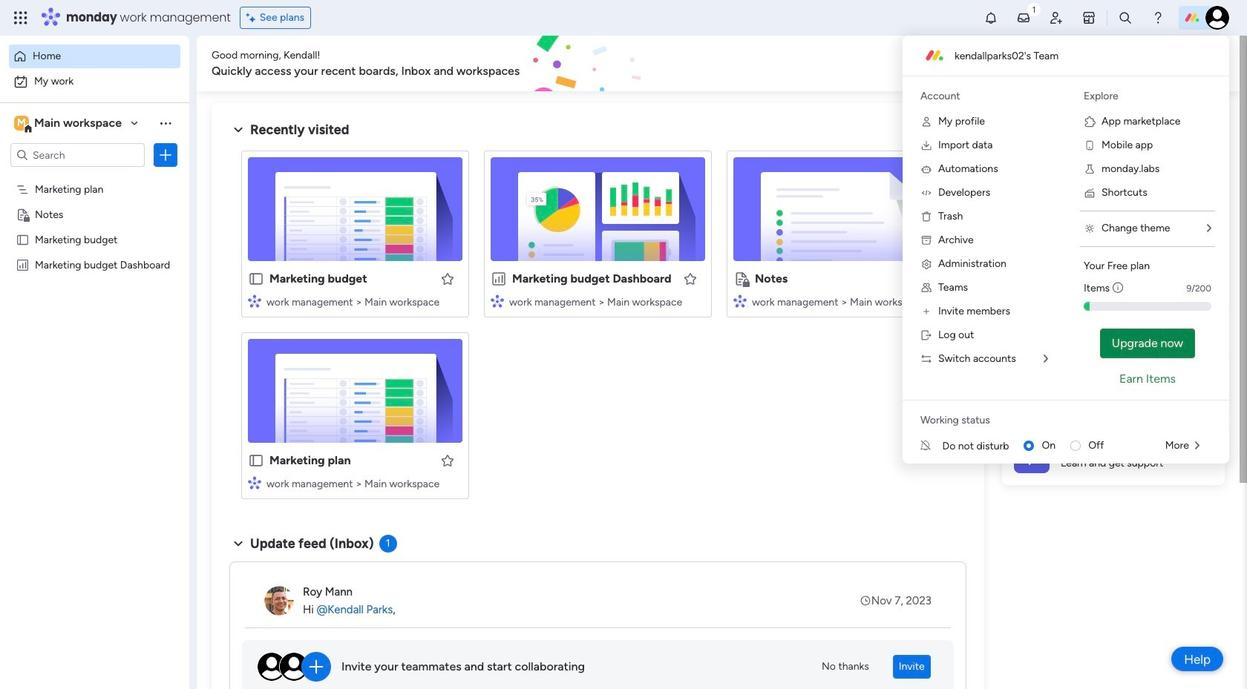 Task type: vqa. For each thing, say whether or not it's contained in the screenshot.
owners,
no



Task type: describe. For each thing, give the bounding box(es) containing it.
kendall parks image
[[1206, 6, 1230, 30]]

workspace selection element
[[14, 114, 124, 134]]

0 vertical spatial invite members image
[[1049, 10, 1064, 25]]

private board image
[[734, 271, 750, 287]]

0 vertical spatial option
[[9, 45, 180, 68]]

public board image for 2nd add to favorites icon from the top
[[248, 453, 264, 469]]

monday.labs image
[[1084, 163, 1096, 175]]

mobile app image
[[1084, 140, 1096, 151]]

1 add to favorites image from the left
[[683, 271, 698, 286]]

v2 info image
[[1113, 281, 1123, 296]]

search everything image
[[1118, 10, 1133, 25]]

import data image
[[921, 140, 933, 151]]

close update feed (inbox) image
[[229, 535, 247, 553]]

switch accounts image
[[921, 353, 933, 365]]

options image
[[158, 148, 173, 163]]

0 horizontal spatial list arrow image
[[1195, 441, 1200, 451]]

shortcuts image
[[1084, 187, 1096, 199]]

2 vertical spatial option
[[0, 176, 189, 179]]

change theme image
[[1084, 223, 1096, 235]]

developers image
[[921, 187, 933, 199]]

quick search results list box
[[229, 139, 967, 518]]

1 element
[[379, 535, 397, 553]]

trash image
[[921, 211, 933, 223]]

getting started element
[[1002, 355, 1225, 414]]

select product image
[[13, 10, 28, 25]]

0 vertical spatial list arrow image
[[1207, 223, 1212, 234]]



Task type: locate. For each thing, give the bounding box(es) containing it.
1 vertical spatial list arrow image
[[1195, 441, 1200, 451]]

0 horizontal spatial add to favorites image
[[683, 271, 698, 286]]

1 add to favorites image from the top
[[440, 271, 455, 286]]

1 image
[[1028, 1, 1041, 17]]

help center element
[[1002, 426, 1225, 485]]

Search in workspace field
[[31, 147, 124, 164]]

1 horizontal spatial list arrow image
[[1207, 223, 1212, 234]]

add to favorites image
[[683, 271, 698, 286], [926, 271, 941, 286]]

list arrow image
[[1044, 354, 1048, 365]]

0 horizontal spatial invite members image
[[921, 306, 933, 318]]

1 horizontal spatial invite members image
[[1049, 10, 1064, 25]]

option
[[9, 45, 180, 68], [9, 70, 180, 94], [0, 176, 189, 179]]

archive image
[[921, 235, 933, 247]]

add to favorites image down administration icon
[[926, 271, 941, 286]]

see plans image
[[246, 10, 260, 26]]

workspace options image
[[158, 116, 173, 130]]

roy mann image
[[264, 587, 294, 616]]

v2 surfce no notifications image
[[921, 438, 943, 454]]

1 vertical spatial add to favorites image
[[440, 453, 455, 468]]

0 vertical spatial add to favorites image
[[440, 271, 455, 286]]

invite members image right 1 image
[[1049, 10, 1064, 25]]

add to favorites image left private board icon
[[683, 271, 698, 286]]

public board image
[[16, 232, 30, 247], [248, 271, 264, 287], [248, 453, 264, 469]]

public board image for 2nd add to favorites icon from the bottom
[[248, 271, 264, 287]]

1 horizontal spatial add to favorites image
[[926, 271, 941, 286]]

log out image
[[921, 330, 933, 342]]

0 horizontal spatial public dashboard image
[[16, 258, 30, 272]]

list box
[[0, 173, 189, 478]]

close recently visited image
[[229, 121, 247, 139]]

invite members image
[[1049, 10, 1064, 25], [921, 306, 933, 318]]

monday marketplace image
[[1082, 10, 1097, 25]]

1 horizontal spatial public dashboard image
[[491, 271, 507, 287]]

public dashboard image inside quick search results "list box"
[[491, 271, 507, 287]]

1 vertical spatial option
[[9, 70, 180, 94]]

administration image
[[921, 258, 933, 270]]

2 vertical spatial public board image
[[248, 453, 264, 469]]

my profile image
[[921, 116, 933, 128]]

private board image
[[16, 207, 30, 221]]

list arrow image
[[1207, 223, 1212, 234], [1195, 441, 1200, 451]]

workspace image
[[14, 115, 29, 131]]

2 add to favorites image from the top
[[440, 453, 455, 468]]

public dashboard image
[[16, 258, 30, 272], [491, 271, 507, 287]]

templates image image
[[1016, 112, 1212, 215]]

1 vertical spatial public board image
[[248, 271, 264, 287]]

1 vertical spatial invite members image
[[921, 306, 933, 318]]

0 vertical spatial public board image
[[16, 232, 30, 247]]

update feed image
[[1016, 10, 1031, 25]]

notifications image
[[984, 10, 999, 25]]

automations image
[[921, 163, 933, 175]]

v2 user feedback image
[[1014, 55, 1026, 72]]

help image
[[1151, 10, 1166, 25]]

invite members image up log out icon
[[921, 306, 933, 318]]

2 add to favorites image from the left
[[926, 271, 941, 286]]

teams image
[[921, 282, 933, 294]]

add to favorites image
[[440, 271, 455, 286], [440, 453, 455, 468]]



